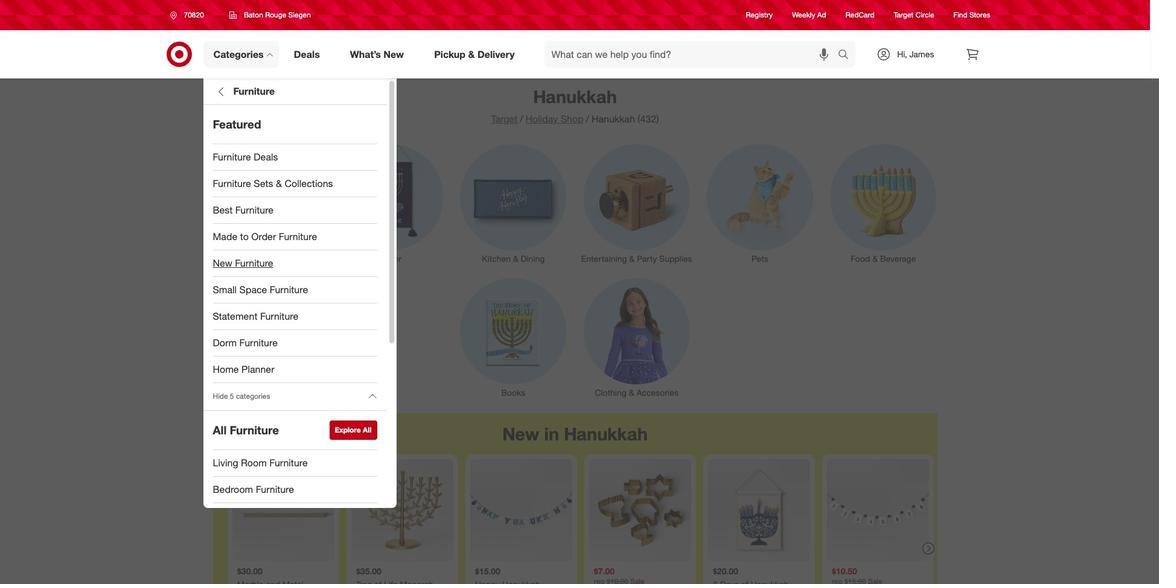 Task type: locate. For each thing, give the bounding box(es) containing it.
furniture up planner
[[240, 337, 278, 349]]

& inside menorahs & candles link
[[267, 254, 273, 264]]

& inside entertaining & party supplies 'link'
[[629, 254, 635, 264]]

furniture up the space
[[235, 257, 273, 269]]

furniture up featured
[[233, 85, 275, 97]]

furniture inside dorm furniture link
[[240, 337, 278, 349]]

0 vertical spatial target
[[894, 11, 914, 20]]

& right clothing
[[629, 388, 634, 398]]

furniture down new furniture link
[[270, 284, 308, 296]]

$35.00 link
[[351, 460, 453, 585]]

$20.00
[[713, 567, 738, 577]]

$10.50
[[832, 567, 857, 577]]

& for pickup & delivery
[[468, 48, 475, 60]]

deals up sets
[[254, 151, 278, 163]]

& for clothing & accesories
[[629, 388, 634, 398]]

furniture inside statement furniture link
[[260, 310, 299, 323]]

new furniture link
[[203, 251, 387, 277]]

1 horizontal spatial deals
[[294, 48, 320, 60]]

& right sets
[[276, 178, 282, 190]]

hanukkah left (432)
[[592, 113, 635, 125]]

1 horizontal spatial /
[[586, 113, 589, 125]]

$10.50 link
[[827, 460, 929, 585]]

(432)
[[638, 113, 659, 125]]

target
[[894, 11, 914, 20], [491, 113, 518, 125]]

0 vertical spatial new
[[384, 48, 404, 60]]

furniture down 'living room furniture'
[[256, 484, 294, 496]]

1 vertical spatial hanukkah
[[592, 113, 635, 125]]

8 days of hanukkah interactive wall hanging - threshold™ image
[[708, 460, 810, 562]]

1 vertical spatial new
[[213, 257, 232, 269]]

& inside the clothing & accesories link
[[629, 388, 634, 398]]

all
[[213, 423, 227, 437], [363, 426, 372, 435]]

& inside kitchen & dining link
[[513, 254, 519, 264]]

/ right the shop
[[586, 113, 589, 125]]

0 horizontal spatial deals
[[254, 151, 278, 163]]

menorahs & candles
[[227, 254, 306, 264]]

best furniture link
[[203, 197, 387, 224]]

new right what's
[[384, 48, 404, 60]]

find stores link
[[954, 10, 991, 20]]

rouge
[[265, 10, 286, 19]]

new for new in hanukkah
[[503, 423, 540, 445]]

/ right target 'link'
[[520, 113, 523, 125]]

new left in
[[503, 423, 540, 445]]

1 / from the left
[[520, 113, 523, 125]]

holiday shop link
[[526, 113, 584, 125]]

food
[[851, 254, 870, 264]]

& for kitchen & dining
[[513, 254, 519, 264]]

& left party
[[629, 254, 635, 264]]

redcard
[[846, 11, 875, 20]]

all up living
[[213, 423, 227, 437]]

furniture up the candles
[[279, 231, 317, 243]]

target left circle
[[894, 11, 914, 20]]

kitchen & dining link
[[452, 142, 575, 265]]

new up small
[[213, 257, 232, 269]]

&
[[468, 48, 475, 60], [276, 178, 282, 190], [267, 254, 273, 264], [513, 254, 519, 264], [629, 254, 635, 264], [873, 254, 878, 264], [629, 388, 634, 398]]

made to order furniture
[[213, 231, 317, 243]]

small space furniture link
[[203, 277, 387, 304]]

clothing & accesories link
[[575, 276, 699, 399]]

2 vertical spatial new
[[503, 423, 540, 445]]

home planner link
[[203, 357, 387, 383]]

all furniture
[[213, 423, 279, 437]]

baton rouge siegen
[[244, 10, 311, 19]]

& right pickup
[[468, 48, 475, 60]]

explore all
[[335, 426, 372, 435]]

& left 'dining'
[[513, 254, 519, 264]]

0 horizontal spatial all
[[213, 423, 227, 437]]

what's new
[[350, 48, 404, 60]]

james
[[910, 49, 935, 59]]

featured
[[213, 117, 261, 131]]

living
[[213, 457, 238, 469]]

& right food
[[873, 254, 878, 264]]

furniture up best on the top of the page
[[213, 178, 251, 190]]

target link
[[491, 113, 518, 125]]

2 horizontal spatial new
[[503, 423, 540, 445]]

hanukkah up the shop
[[533, 86, 617, 107]]

statement
[[213, 310, 258, 323]]

weekly ad link
[[792, 10, 827, 20]]

furniture inside new furniture link
[[235, 257, 273, 269]]

hanukkah
[[533, 86, 617, 107], [592, 113, 635, 125], [564, 423, 648, 445]]

0 horizontal spatial target
[[491, 113, 518, 125]]

2 vertical spatial hanukkah
[[564, 423, 648, 445]]

hide 5 categories button
[[203, 383, 387, 410]]

beverage
[[880, 254, 916, 264]]

& left the candles
[[267, 254, 273, 264]]

space
[[239, 284, 267, 296]]

furniture down small space furniture link
[[260, 310, 299, 323]]

explore
[[335, 426, 361, 435]]

& inside food & beverage link
[[873, 254, 878, 264]]

furniture down featured
[[213, 151, 251, 163]]

clothing & accesories
[[595, 388, 679, 398]]

holiday
[[526, 113, 558, 125]]

furniture sets & collections link
[[203, 171, 387, 197]]

categories
[[213, 48, 264, 60]]

$30.00
[[237, 567, 262, 577]]

happy hanukkah garland - threshold™ image
[[470, 460, 572, 562]]

5
[[230, 392, 234, 401]]

hanukkah down clothing
[[564, 423, 648, 445]]

1 vertical spatial target
[[491, 113, 518, 125]]

furniture inside best furniture link
[[235, 204, 274, 216]]

clothing
[[595, 388, 627, 398]]

dorm furniture
[[213, 337, 278, 349]]

weekly
[[792, 11, 816, 20]]

all right explore at the left of page
[[363, 426, 372, 435]]

new inside carousel region
[[503, 423, 540, 445]]

hide 5 categories
[[213, 392, 270, 401]]

& inside pickup & delivery link
[[468, 48, 475, 60]]

pickup & delivery
[[434, 48, 515, 60]]

furniture up 'bedroom furniture' link
[[270, 457, 308, 469]]

2 / from the left
[[586, 113, 589, 125]]

bedroom furniture
[[213, 484, 294, 496]]

target left holiday
[[491, 113, 518, 125]]

small
[[213, 284, 237, 296]]

8 days of hanukkah garland - threshold™ image
[[827, 460, 929, 562]]

1 horizontal spatial target
[[894, 11, 914, 20]]

accesories
[[637, 388, 679, 398]]

furniture down sets
[[235, 204, 274, 216]]

search button
[[833, 41, 862, 70]]

carousel region
[[213, 414, 938, 585]]

registry
[[746, 11, 773, 20]]

new in hanukkah
[[503, 423, 648, 445]]

planner
[[242, 364, 275, 376]]

0 horizontal spatial /
[[520, 113, 523, 125]]

deals
[[294, 48, 320, 60], [254, 151, 278, 163]]

stores
[[970, 11, 991, 20]]

$35.00
[[356, 567, 381, 577]]

deals down siegen
[[294, 48, 320, 60]]

0 horizontal spatial new
[[213, 257, 232, 269]]

1 vertical spatial deals
[[254, 151, 278, 163]]

entertaining & party supplies link
[[575, 142, 699, 265]]



Task type: vqa. For each thing, say whether or not it's contained in the screenshot.
Create to the bottom
no



Task type: describe. For each thing, give the bounding box(es) containing it.
furniture inside furniture deals link
[[213, 151, 251, 163]]

dorm furniture link
[[203, 330, 387, 357]]

kitchen & dining
[[482, 254, 545, 264]]

hanukkah target / holiday shop / hanukkah (432)
[[491, 86, 659, 125]]

collections
[[285, 178, 333, 190]]

baton
[[244, 10, 263, 19]]

& for menorahs & candles
[[267, 254, 273, 264]]

furniture inside furniture sets & collections link
[[213, 178, 251, 190]]

hide
[[213, 392, 228, 401]]

70820 button
[[162, 4, 217, 26]]

tree of life menorah gold - threshold™ image
[[351, 460, 453, 562]]

$15.00
[[475, 567, 500, 577]]

to
[[240, 231, 249, 243]]

furniture up room
[[230, 423, 279, 437]]

made
[[213, 231, 237, 243]]

target circle
[[894, 11, 935, 20]]

$20.00 link
[[708, 460, 810, 585]]

what's new link
[[340, 41, 419, 68]]

0 vertical spatial deals
[[294, 48, 320, 60]]

furniture inside made to order furniture link
[[279, 231, 317, 243]]

1 horizontal spatial all
[[363, 426, 372, 435]]

& for entertaining & party supplies
[[629, 254, 635, 264]]

home
[[213, 364, 239, 376]]

best
[[213, 204, 233, 216]]

deals link
[[284, 41, 335, 68]]

books
[[501, 388, 526, 398]]

registry link
[[746, 10, 773, 20]]

books link
[[452, 276, 575, 399]]

food & beverage link
[[822, 142, 945, 265]]

redcard link
[[846, 10, 875, 20]]

statement furniture
[[213, 310, 299, 323]]

new furniture
[[213, 257, 273, 269]]

menorahs
[[227, 254, 265, 264]]

$7.00
[[594, 567, 615, 577]]

hi,
[[898, 49, 907, 59]]

furniture deals
[[213, 151, 278, 163]]

furniture inside 'bedroom furniture' link
[[256, 484, 294, 496]]

& inside furniture sets & collections link
[[276, 178, 282, 190]]

bedroom
[[213, 484, 253, 496]]

in
[[544, 423, 559, 445]]

What can we help you find? suggestions appear below search field
[[544, 41, 841, 68]]

furniture inside small space furniture link
[[270, 284, 308, 296]]

6pc hanukkah cookie cutter set - threshold™ image
[[589, 460, 691, 562]]

supplies
[[660, 254, 692, 264]]

baton rouge siegen button
[[222, 4, 319, 26]]

kitchen
[[482, 254, 511, 264]]

made to order furniture link
[[203, 224, 387, 251]]

find stores
[[954, 11, 991, 20]]

find
[[954, 11, 968, 20]]

party
[[637, 254, 657, 264]]

circle
[[916, 11, 935, 20]]

pets
[[752, 254, 769, 264]]

best furniture
[[213, 204, 274, 216]]

search
[[833, 49, 862, 61]]

pickup
[[434, 48, 466, 60]]

living room furniture link
[[203, 451, 387, 477]]

what's
[[350, 48, 381, 60]]

shop
[[561, 113, 584, 125]]

target circle link
[[894, 10, 935, 20]]

order
[[251, 231, 276, 243]]

statement furniture link
[[203, 304, 387, 330]]

hi, james
[[898, 49, 935, 59]]

new for new furniture
[[213, 257, 232, 269]]

food & beverage
[[851, 254, 916, 264]]

pets link
[[699, 142, 822, 265]]

$7.00 link
[[589, 460, 691, 585]]

1 horizontal spatial new
[[384, 48, 404, 60]]

delivery
[[478, 48, 515, 60]]

menorahs & candles link
[[205, 142, 328, 265]]

furniture inside living room furniture link
[[270, 457, 308, 469]]

decor
[[379, 254, 402, 264]]

room
[[241, 457, 267, 469]]

hanukkah inside carousel region
[[564, 423, 648, 445]]

categories link
[[203, 41, 279, 68]]

$30.00 link
[[232, 460, 334, 585]]

pickup & delivery link
[[424, 41, 530, 68]]

marble and metal menorah holder gold - threshold™ image
[[232, 460, 334, 562]]

& for food & beverage
[[873, 254, 878, 264]]

entertaining & party supplies
[[581, 254, 692, 264]]

decor link
[[328, 142, 452, 265]]

explore all link
[[329, 421, 377, 440]]

70820
[[184, 10, 204, 19]]

bedroom furniture link
[[203, 477, 387, 504]]

target inside hanukkah target / holiday shop / hanukkah (432)
[[491, 113, 518, 125]]

weekly ad
[[792, 11, 827, 20]]

small space furniture
[[213, 284, 308, 296]]

sets
[[254, 178, 273, 190]]

$15.00 link
[[470, 460, 572, 585]]

0 vertical spatial hanukkah
[[533, 86, 617, 107]]

home planner
[[213, 364, 275, 376]]

dorm
[[213, 337, 237, 349]]



